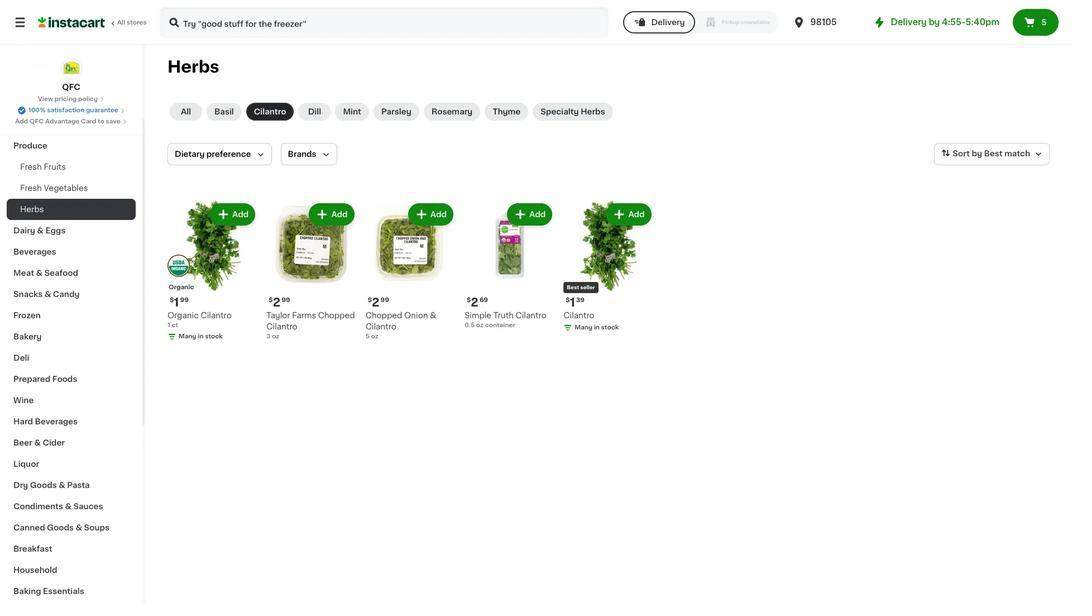 Task type: vqa. For each thing, say whether or not it's contained in the screenshot.


Task type: locate. For each thing, give the bounding box(es) containing it.
0 horizontal spatial chopped
[[318, 312, 355, 320]]

by for delivery
[[929, 18, 940, 26]]

1 vertical spatial stock
[[205, 334, 223, 340]]

& left pasta
[[59, 482, 65, 489]]

1 horizontal spatial herbs
[[168, 59, 219, 75]]

fresh down fresh fruits
[[20, 184, 42, 192]]

5 $ from the left
[[368, 297, 372, 304]]

beverages up cider
[[35, 418, 78, 426]]

2 $ from the left
[[269, 297, 273, 303]]

4 $ from the left
[[566, 297, 570, 303]]

in
[[594, 325, 600, 331], [198, 334, 204, 340]]

0 horizontal spatial all
[[117, 20, 125, 26]]

recipes link
[[7, 93, 136, 114]]

1 $ 2 99 from the left
[[269, 297, 290, 309]]

goods
[[30, 482, 57, 489], [47, 524, 74, 532]]

household
[[13, 566, 57, 574]]

1 vertical spatial all
[[181, 108, 191, 116]]

1 horizontal spatial $ 2 99
[[368, 297, 389, 309]]

1 product group from the left
[[168, 201, 258, 344]]

1 horizontal spatial 5
[[1042, 18, 1047, 26]]

1 horizontal spatial qfc
[[62, 83, 80, 91]]

2 2 from the left
[[471, 297, 479, 309]]

5 button
[[1013, 9, 1059, 36]]

3 $ from the left
[[467, 297, 471, 303]]

chopped left onion
[[366, 312, 402, 320]]

goods up condiments
[[30, 482, 57, 489]]

frozen link
[[7, 305, 136, 326]]

1 horizontal spatial stock
[[601, 325, 619, 331]]

2 left 69
[[471, 297, 479, 309]]

organic inside organic cilantro 1 ct
[[168, 312, 199, 320]]

many in stock down 39
[[575, 325, 619, 331]]

& inside "link"
[[65, 503, 72, 511]]

3
[[267, 334, 271, 340]]

0 horizontal spatial 5
[[366, 334, 370, 340]]

5 add button from the left
[[607, 204, 651, 225]]

card
[[81, 118, 96, 125]]

0 horizontal spatial delivery
[[652, 18, 685, 26]]

1 vertical spatial in
[[198, 334, 204, 340]]

basil
[[214, 108, 234, 116]]

thanksgiving
[[13, 121, 67, 128]]

None search field
[[160, 7, 609, 38]]

2 horizontal spatial 99
[[381, 297, 389, 304]]

$ for cilantro
[[566, 297, 570, 303]]

2 horizontal spatial oz
[[476, 322, 484, 329]]

1 vertical spatial best
[[567, 285, 579, 290]]

in down organic cilantro 1 ct
[[198, 334, 204, 340]]

many
[[575, 325, 593, 331], [179, 334, 196, 340]]

0 horizontal spatial herbs
[[20, 206, 44, 213]]

qfc inside add qfc advantage card to save link
[[29, 118, 44, 125]]

1 horizontal spatial delivery
[[891, 18, 927, 26]]

2 fresh from the top
[[20, 184, 42, 192]]

breakfast link
[[7, 538, 136, 560]]

buy it again
[[31, 37, 79, 45]]

cider
[[43, 439, 65, 447]]

in down seller
[[594, 325, 600, 331]]

dairy & eggs link
[[7, 220, 136, 241]]

1 horizontal spatial many
[[575, 325, 593, 331]]

0 vertical spatial fresh
[[20, 163, 42, 171]]

3 2 from the left
[[372, 297, 380, 309]]

herbs link
[[7, 199, 136, 220]]

dry goods & pasta link
[[7, 475, 136, 496]]

$ inside $ 1 39
[[566, 297, 570, 303]]

eggs
[[45, 227, 66, 235]]

fresh inside "link"
[[20, 184, 42, 192]]

herbs up all 'link'
[[168, 59, 219, 75]]

0 vertical spatial best
[[984, 150, 1003, 158]]

$ up taylor
[[269, 297, 273, 303]]

oz for taylor farms chopped cilantro
[[272, 334, 280, 340]]

meat
[[13, 269, 34, 277]]

1 up "ct"
[[174, 297, 179, 309]]

dairy & eggs
[[13, 227, 66, 235]]

recipes
[[13, 99, 46, 107]]

by
[[929, 18, 940, 26], [972, 150, 983, 158]]

delivery for delivery by 4:55-5:40pm
[[891, 18, 927, 26]]

1 vertical spatial 5
[[366, 334, 370, 340]]

goods down condiments & sauces
[[47, 524, 74, 532]]

herbs right specialty
[[581, 108, 605, 116]]

0 horizontal spatial oz
[[272, 334, 280, 340]]

&
[[37, 227, 44, 235], [36, 269, 43, 277], [45, 290, 51, 298], [430, 312, 436, 320], [34, 439, 41, 447], [59, 482, 65, 489], [65, 503, 72, 511], [76, 524, 82, 532]]

add for organic cilantro
[[232, 211, 249, 218]]

1 chopped from the left
[[318, 312, 355, 320]]

dry goods & pasta
[[13, 482, 90, 489]]

view pricing policy link
[[38, 95, 105, 104]]

qfc inside qfc link
[[62, 83, 80, 91]]

fresh for fresh fruits
[[20, 163, 42, 171]]

& right beer
[[34, 439, 41, 447]]

beverages down the dairy & eggs
[[13, 248, 56, 256]]

delivery inside button
[[652, 18, 685, 26]]

0 vertical spatial qfc
[[62, 83, 80, 91]]

stock
[[601, 325, 619, 331], [205, 334, 223, 340]]

2 chopped from the left
[[366, 312, 402, 320]]

1 vertical spatial fresh
[[20, 184, 42, 192]]

$ up "ct"
[[170, 297, 174, 303]]

1
[[174, 297, 179, 309], [570, 297, 575, 309], [168, 322, 170, 329]]

& right onion
[[430, 312, 436, 320]]

it
[[49, 37, 55, 45]]

1 vertical spatial by
[[972, 150, 983, 158]]

1 horizontal spatial all
[[181, 108, 191, 116]]

2 up taylor
[[273, 297, 281, 309]]

beer & cider
[[13, 439, 65, 447]]

2 99 from the left
[[282, 297, 290, 303]]

1 vertical spatial many in stock
[[179, 334, 223, 340]]

produce link
[[7, 135, 136, 156]]

0 horizontal spatial best
[[567, 285, 579, 290]]

1 horizontal spatial in
[[594, 325, 600, 331]]

98105 button
[[793, 7, 860, 38]]

2 horizontal spatial herbs
[[581, 108, 605, 116]]

5
[[1042, 18, 1047, 26], [366, 334, 370, 340]]

1 left "ct"
[[168, 322, 170, 329]]

1 $ from the left
[[170, 297, 174, 303]]

best match
[[984, 150, 1031, 158]]

0 vertical spatial stock
[[601, 325, 619, 331]]

organic cilantro 1 ct
[[168, 312, 232, 329]]

1 horizontal spatial 2
[[372, 297, 380, 309]]

1 vertical spatial organic
[[168, 312, 199, 320]]

soups
[[84, 524, 109, 532]]

best left match
[[984, 150, 1003, 158]]

qfc logo image
[[61, 58, 82, 79]]

1 left 39
[[570, 297, 575, 309]]

add for cilantro
[[629, 211, 645, 218]]

2 for chopped onion & cilantro
[[372, 297, 380, 309]]

& left sauces
[[65, 503, 72, 511]]

2 horizontal spatial 2
[[471, 297, 479, 309]]

0 horizontal spatial 1
[[168, 322, 170, 329]]

seafood
[[44, 269, 78, 277]]

$ inside $ 1 99
[[170, 297, 174, 303]]

fresh down produce at the top of page
[[20, 163, 42, 171]]

qfc up view pricing policy link
[[62, 83, 80, 91]]

4 add button from the left
[[508, 204, 552, 225]]

1 fresh from the top
[[20, 163, 42, 171]]

oz inside chopped onion & cilantro 5 oz
[[371, 334, 379, 340]]

1 vertical spatial qfc
[[29, 118, 44, 125]]

1 horizontal spatial 99
[[282, 297, 290, 303]]

0 horizontal spatial many in stock
[[179, 334, 223, 340]]

$ for taylor farms chopped cilantro
[[269, 297, 273, 303]]

1 vertical spatial many
[[179, 334, 196, 340]]

4 product group from the left
[[465, 201, 555, 330]]

frozen
[[13, 312, 41, 320]]

0 vertical spatial herbs
[[168, 59, 219, 75]]

fruits
[[44, 163, 66, 171]]

many down $ 1 39
[[575, 325, 593, 331]]

$ up chopped onion & cilantro 5 oz
[[368, 297, 372, 304]]

$ 2 99 up chopped onion & cilantro 5 oz
[[368, 297, 389, 309]]

$ for organic cilantro
[[170, 297, 174, 303]]

best left seller
[[567, 285, 579, 290]]

3 add button from the left
[[409, 204, 452, 225]]

vegetables
[[44, 184, 88, 192]]

delivery for delivery
[[652, 18, 685, 26]]

0 vertical spatial organic
[[169, 285, 194, 291]]

many in stock down organic cilantro 1 ct
[[179, 334, 223, 340]]

2 $ 2 99 from the left
[[368, 297, 389, 309]]

chopped right farms
[[318, 312, 355, 320]]

1 vertical spatial goods
[[47, 524, 74, 532]]

by left the 4:55-
[[929, 18, 940, 26]]

cilantro inside taylor farms chopped cilantro 3 oz
[[267, 323, 297, 331]]

household link
[[7, 560, 136, 581]]

0 vertical spatial all
[[117, 20, 125, 26]]

0 vertical spatial beverages
[[13, 248, 56, 256]]

taylor
[[267, 312, 290, 320]]

goods for dry
[[30, 482, 57, 489]]

organic for organic cilantro 1 ct
[[168, 312, 199, 320]]

organic up $ 1 99
[[169, 285, 194, 291]]

1 horizontal spatial by
[[972, 150, 983, 158]]

0 horizontal spatial qfc
[[29, 118, 44, 125]]

hard beverages link
[[7, 411, 136, 432]]

cilantro inside organic cilantro 1 ct
[[201, 312, 232, 320]]

deli link
[[7, 347, 136, 369]]

99 for organic cilantro
[[180, 297, 189, 303]]

0 horizontal spatial 99
[[180, 297, 189, 303]]

oz inside simple truth cilantro 0.5 oz container
[[476, 322, 484, 329]]

2 vertical spatial herbs
[[20, 206, 44, 213]]

0 vertical spatial by
[[929, 18, 940, 26]]

4:55-
[[942, 18, 966, 26]]

all
[[117, 20, 125, 26], [181, 108, 191, 116]]

2 horizontal spatial 1
[[570, 297, 575, 309]]

1 horizontal spatial best
[[984, 150, 1003, 158]]

by for sort
[[972, 150, 983, 158]]

foods
[[52, 375, 77, 383]]

item badge image
[[168, 255, 190, 277]]

0 vertical spatial many in stock
[[575, 325, 619, 331]]

$ left 69
[[467, 297, 471, 303]]

add for chopped onion & cilantro
[[431, 211, 447, 218]]

99 up organic cilantro 1 ct
[[180, 297, 189, 303]]

condiments & sauces link
[[7, 496, 136, 517]]

0 horizontal spatial $ 2 99
[[269, 297, 290, 309]]

organic up "ct"
[[168, 312, 199, 320]]

99 inside $ 1 99
[[180, 297, 189, 303]]

2 up chopped onion & cilantro 5 oz
[[372, 297, 380, 309]]

by inside field
[[972, 150, 983, 158]]

satisfaction
[[47, 107, 84, 113]]

& inside chopped onion & cilantro 5 oz
[[430, 312, 436, 320]]

canned goods & soups link
[[7, 517, 136, 538]]

farms
[[292, 312, 316, 320]]

5 inside chopped onion & cilantro 5 oz
[[366, 334, 370, 340]]

1 99 from the left
[[180, 297, 189, 303]]

dill
[[308, 108, 321, 116]]

policy
[[78, 96, 98, 102]]

0 horizontal spatial by
[[929, 18, 940, 26]]

$ 2 99 up taylor
[[269, 297, 290, 309]]

all left stores
[[117, 20, 125, 26]]

all inside 'link'
[[181, 108, 191, 116]]

1 horizontal spatial 1
[[174, 297, 179, 309]]

many down organic cilantro 1 ct
[[179, 334, 196, 340]]

snacks & candy link
[[7, 284, 136, 305]]

sauces
[[73, 503, 103, 511]]

& left candy
[[45, 290, 51, 298]]

3 99 from the left
[[381, 297, 389, 304]]

qfc link
[[61, 58, 82, 93]]

delivery by 4:55-5:40pm
[[891, 18, 1000, 26]]

service type group
[[624, 11, 779, 34]]

99 up taylor
[[282, 297, 290, 303]]

all stores link
[[38, 7, 147, 38]]

beverages
[[13, 248, 56, 256], [35, 418, 78, 426]]

1 horizontal spatial chopped
[[366, 312, 402, 320]]

best seller
[[567, 285, 595, 290]]

many in stock
[[575, 325, 619, 331], [179, 334, 223, 340]]

qfc
[[62, 83, 80, 91], [29, 118, 44, 125]]

0 horizontal spatial many
[[179, 334, 196, 340]]

2 add button from the left
[[310, 204, 353, 225]]

0 horizontal spatial 2
[[273, 297, 281, 309]]

herbs up the dairy & eggs
[[20, 206, 44, 213]]

99 for taylor farms chopped cilantro
[[282, 297, 290, 303]]

$ inside $ 2 69
[[467, 297, 471, 303]]

99 up chopped onion & cilantro 5 oz
[[381, 297, 389, 304]]

chopped inside chopped onion & cilantro 5 oz
[[366, 312, 402, 320]]

onion
[[404, 312, 428, 320]]

oz inside taylor farms chopped cilantro 3 oz
[[272, 334, 280, 340]]

$ left 39
[[566, 297, 570, 303]]

& left soups
[[76, 524, 82, 532]]

all left basil link
[[181, 108, 191, 116]]

0 vertical spatial 5
[[1042, 18, 1047, 26]]

qfc down 100%
[[29, 118, 44, 125]]

by right sort
[[972, 150, 983, 158]]

1 horizontal spatial oz
[[371, 334, 379, 340]]

0 vertical spatial goods
[[30, 482, 57, 489]]

fresh fruits
[[20, 163, 66, 171]]

lists
[[31, 60, 51, 68]]

thyme
[[493, 108, 521, 116]]

1 2 from the left
[[273, 297, 281, 309]]

organic for organic
[[169, 285, 194, 291]]

best inside field
[[984, 150, 1003, 158]]

product group
[[168, 201, 258, 344], [267, 201, 357, 341], [366, 201, 456, 341], [465, 201, 555, 330], [564, 201, 654, 335]]



Task type: describe. For each thing, give the bounding box(es) containing it.
$ 2 69
[[467, 297, 488, 309]]

prepared foods
[[13, 375, 77, 383]]

69
[[480, 297, 488, 303]]

seller
[[580, 285, 595, 290]]

1 inside organic cilantro 1 ct
[[168, 322, 170, 329]]

specialty herbs link
[[533, 103, 613, 121]]

mint link
[[335, 103, 369, 121]]

all for all stores
[[117, 20, 125, 26]]

again
[[56, 37, 79, 45]]

dairy
[[13, 227, 35, 235]]

2 for taylor farms chopped cilantro
[[273, 297, 281, 309]]

snacks & candy
[[13, 290, 80, 298]]

Search field
[[161, 8, 608, 37]]

breakfast
[[13, 545, 52, 553]]

1 add button from the left
[[211, 204, 254, 225]]

2 for simple truth cilantro
[[471, 297, 479, 309]]

rosemary
[[432, 108, 473, 116]]

stores
[[127, 20, 147, 26]]

fresh for fresh vegetables
[[20, 184, 42, 192]]

1 vertical spatial herbs
[[581, 108, 605, 116]]

$ 1 39
[[566, 297, 585, 309]]

thanksgiving link
[[7, 114, 136, 135]]

add qfc advantage card to save
[[15, 118, 121, 125]]

add for simple truth cilantro
[[530, 211, 546, 218]]

beverages link
[[7, 241, 136, 263]]

deli
[[13, 354, 29, 362]]

add qfc advantage card to save link
[[15, 117, 127, 126]]

preference
[[207, 150, 251, 158]]

sort
[[953, 150, 970, 158]]

advantage
[[45, 118, 79, 125]]

canned
[[13, 524, 45, 532]]

wine
[[13, 397, 34, 404]]

3 product group from the left
[[366, 201, 456, 341]]

wine link
[[7, 390, 136, 411]]

sort by
[[953, 150, 983, 158]]

fresh vegetables link
[[7, 178, 136, 199]]

all link
[[170, 103, 202, 121]]

oz for chopped onion & cilantro
[[371, 334, 379, 340]]

taylor farms chopped cilantro 3 oz
[[267, 312, 355, 340]]

canned goods & soups
[[13, 524, 109, 532]]

bakery
[[13, 333, 42, 341]]

1 for organic cilantro
[[174, 297, 179, 309]]

5 inside button
[[1042, 18, 1047, 26]]

chopped onion & cilantro 5 oz
[[366, 312, 436, 340]]

ct
[[172, 322, 178, 329]]

add button for simple
[[508, 204, 552, 225]]

candy
[[53, 290, 80, 298]]

best for best seller
[[567, 285, 579, 290]]

instacart logo image
[[38, 16, 105, 29]]

cilantro inside chopped onion & cilantro 5 oz
[[366, 323, 397, 331]]

dietary preference button
[[168, 143, 272, 165]]

pasta
[[67, 482, 90, 489]]

cilantro inside simple truth cilantro 0.5 oz container
[[516, 312, 547, 320]]

beer & cider link
[[7, 432, 136, 454]]

produce
[[13, 142, 47, 150]]

view pricing policy
[[38, 96, 98, 102]]

& right meat
[[36, 269, 43, 277]]

chopped inside taylor farms chopped cilantro 3 oz
[[318, 312, 355, 320]]

2 product group from the left
[[267, 201, 357, 341]]

bakery link
[[7, 326, 136, 347]]

$ 2 99 for chopped
[[368, 297, 389, 309]]

best for best match
[[984, 150, 1003, 158]]

rosemary link
[[424, 103, 481, 121]]

thyme link
[[485, 103, 529, 121]]

goods for canned
[[47, 524, 74, 532]]

snacks
[[13, 290, 43, 298]]

$ for simple truth cilantro
[[467, 297, 471, 303]]

1 vertical spatial beverages
[[35, 418, 78, 426]]

hard
[[13, 418, 33, 426]]

$ 2 99 for taylor
[[269, 297, 290, 309]]

all for all
[[181, 108, 191, 116]]

liquor link
[[7, 454, 136, 475]]

1 horizontal spatial many in stock
[[575, 325, 619, 331]]

$ for chopped onion & cilantro
[[368, 297, 372, 304]]

Best match Sort by field
[[935, 143, 1050, 165]]

simple
[[465, 312, 492, 320]]

baking
[[13, 588, 41, 595]]

lists link
[[7, 53, 136, 75]]

view
[[38, 96, 53, 102]]

prepared
[[13, 375, 50, 383]]

delivery button
[[624, 11, 695, 34]]

0 horizontal spatial in
[[198, 334, 204, 340]]

& left eggs
[[37, 227, 44, 235]]

0 vertical spatial many
[[575, 325, 593, 331]]

essentials
[[43, 588, 84, 595]]

0.5
[[465, 322, 475, 329]]

dietary preference
[[175, 150, 251, 158]]

prepared foods link
[[7, 369, 136, 390]]

specialty
[[541, 108, 579, 116]]

beer
[[13, 439, 32, 447]]

buy it again link
[[7, 30, 136, 53]]

all stores
[[117, 20, 147, 26]]

fresh vegetables
[[20, 184, 88, 192]]

meat & seafood link
[[7, 263, 136, 284]]

$ 1 99
[[170, 297, 189, 309]]

add button for chopped
[[409, 204, 452, 225]]

dill link
[[299, 103, 331, 121]]

1 for cilantro
[[570, 297, 575, 309]]

98105
[[811, 18, 837, 26]]

condiments & sauces
[[13, 503, 103, 511]]

0 vertical spatial in
[[594, 325, 600, 331]]

dietary
[[175, 150, 205, 158]]

add for taylor farms chopped cilantro
[[331, 211, 348, 218]]

100% satisfaction guarantee button
[[17, 104, 125, 115]]

100%
[[29, 107, 46, 113]]

truth
[[494, 312, 514, 320]]

add button for taylor
[[310, 204, 353, 225]]

match
[[1005, 150, 1031, 158]]

5 product group from the left
[[564, 201, 654, 335]]

99 for chopped onion & cilantro
[[381, 297, 389, 304]]

0 horizontal spatial stock
[[205, 334, 223, 340]]

basil link
[[207, 103, 242, 121]]



